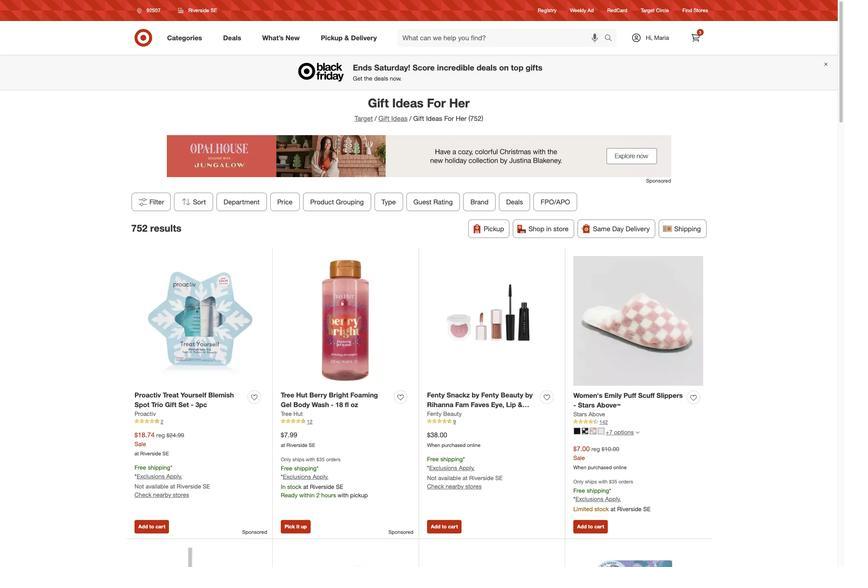 Task type: locate. For each thing, give the bounding box(es) containing it.
delivery up the ends
[[351, 33, 377, 42]]

1 to from the left
[[149, 524, 154, 530]]

exclusions apply. link for women's emily puff scuff slippers - stars above™
[[575, 496, 621, 503]]

0 horizontal spatial nearby
[[153, 492, 171, 499]]

exclusions apply. link up limited
[[575, 496, 621, 503]]

1 vertical spatial tree
[[281, 411, 292, 418]]

when down $7.00
[[573, 465, 587, 471]]

weekly ad link
[[570, 7, 594, 14]]

2 add from the left
[[431, 524, 440, 530]]

1 horizontal spatial stock
[[595, 506, 609, 513]]

/ right target link
[[375, 114, 377, 123]]

at
[[281, 443, 285, 449], [135, 451, 139, 457], [463, 475, 468, 482], [170, 484, 175, 491], [303, 484, 308, 491], [611, 506, 616, 513]]

- inside tree hut berry bright foaming gel body wash - 18 fl oz
[[331, 401, 334, 409]]

tree hut berry bright foaming gel body wash - 18 fl oz image
[[281, 257, 410, 386], [281, 257, 410, 386]]

tree for tree hut berry bright foaming gel body wash - 18 fl oz
[[281, 391, 294, 400]]

1 horizontal spatial add
[[431, 524, 440, 530]]

beauty down highlighter
[[442, 420, 465, 429]]

reg left $24.99
[[156, 432, 165, 439]]

deals
[[477, 63, 497, 72], [374, 75, 388, 82]]

delivery for pickup & delivery
[[351, 33, 377, 42]]

guest
[[413, 198, 431, 206]]

stanley 40 oz stainless steel h2.0 flowstate quencher tumbler image
[[135, 548, 264, 568], [135, 548, 264, 568]]

fenty for fenty snackz by fenty beauty by rihanna fam faves eye, lip & highlighter set - 3.542oz/3pc - ulta beauty
[[427, 391, 445, 400]]

gift ideas link
[[378, 114, 408, 123]]

/ right gift ideas link
[[409, 114, 412, 123]]

all colors + 7 more colors element
[[636, 430, 639, 435]]

ships down "$7.00 reg $10.00 sale when purchased online"
[[585, 479, 597, 486]]

1 horizontal spatial by
[[525, 391, 533, 400]]

stock right limited
[[595, 506, 609, 513]]

0 vertical spatial hut
[[296, 391, 308, 400]]

for down the ends saturday! score incredible deals on top gifts get the deals now.
[[427, 95, 446, 111]]

2 by from the left
[[525, 391, 533, 400]]

results
[[150, 222, 181, 234]]

target left the circle
[[641, 7, 655, 14]]

stars left above
[[573, 411, 587, 418]]

now.
[[390, 75, 402, 82]]

0 vertical spatial stars
[[578, 401, 595, 410]]

1 vertical spatial not
[[135, 484, 144, 491]]

1 proactiv from the top
[[135, 391, 161, 400]]

ends
[[353, 63, 372, 72]]

sale down $18.74
[[135, 441, 146, 448]]

0 horizontal spatial &
[[345, 33, 349, 42]]

0 vertical spatial available
[[438, 475, 461, 482]]

delivery inside button
[[626, 225, 650, 233]]

1 vertical spatial deals
[[374, 75, 388, 82]]

slippers
[[657, 392, 683, 400]]

fpo/apo button
[[533, 193, 577, 211]]

*
[[463, 456, 465, 463], [170, 465, 172, 472], [427, 465, 429, 472], [317, 465, 319, 472], [135, 473, 137, 481], [281, 474, 283, 481], [609, 487, 611, 495], [573, 496, 575, 503]]

beauty up lip
[[501, 391, 523, 400]]

2 horizontal spatial to
[[588, 524, 593, 530]]

set inside fenty snackz by fenty beauty by rihanna fam faves eye, lip & highlighter set - 3.542oz/3pc - ulta beauty
[[464, 411, 475, 419]]

0 vertical spatial set
[[178, 401, 189, 409]]

1 vertical spatial sale
[[573, 455, 585, 462]]

1 horizontal spatial stores
[[465, 484, 482, 491]]

1 vertical spatial 2
[[316, 492, 320, 500]]

for left (752) at the right top of the page
[[444, 114, 454, 123]]

0 vertical spatial deals
[[477, 63, 497, 72]]

within
[[299, 492, 315, 500]]

limited
[[573, 506, 593, 513]]

1 vertical spatial delivery
[[626, 225, 650, 233]]

0 vertical spatial nearby
[[446, 484, 464, 491]]

3 to from the left
[[588, 524, 593, 530]]

1 horizontal spatial add to cart button
[[427, 521, 462, 534]]

$35 down "$7.00 reg $10.00 sale when purchased online"
[[609, 479, 617, 486]]

2 down trio
[[161, 419, 163, 425]]

0 horizontal spatial sale
[[135, 441, 146, 448]]

2
[[161, 419, 163, 425], [316, 492, 320, 500]]

ideas right target link
[[391, 114, 408, 123]]

2 horizontal spatial add to cart
[[577, 524, 604, 530]]

fenty up eye,
[[481, 391, 499, 400]]

se inside $18.74 reg $24.99 sale at riverside se
[[163, 451, 169, 457]]

0 vertical spatial proactiv
[[135, 391, 161, 400]]

redcard link
[[607, 7, 627, 14]]

beauty
[[501, 391, 523, 400], [443, 411, 462, 418], [442, 420, 465, 429]]

her
[[449, 95, 470, 111], [456, 114, 467, 123]]

orders down "$7.00 reg $10.00 sale when purchased online"
[[619, 479, 633, 486]]

1 horizontal spatial &
[[518, 401, 522, 409]]

1 vertical spatial $35
[[609, 479, 617, 486]]

registry
[[538, 7, 557, 14]]

in
[[546, 225, 552, 233]]

fpo/apo
[[541, 198, 570, 206]]

type button
[[374, 193, 403, 211]]

target inside gift ideas for her target / gift ideas / gift ideas for her (752)
[[354, 114, 373, 123]]

shipping down only ships with $35 orders
[[294, 465, 317, 472]]

stars above
[[573, 411, 605, 418]]

gift down treat
[[165, 401, 176, 409]]

0 vertical spatial purchased
[[442, 443, 466, 449]]

same day delivery button
[[577, 220, 655, 238]]

to for $18.74
[[149, 524, 154, 530]]

1 horizontal spatial online
[[613, 465, 627, 471]]

- left 3pc
[[191, 401, 194, 409]]

$35 for only ships with $35 orders
[[317, 457, 325, 463]]

hut
[[296, 391, 308, 400], [293, 411, 303, 418]]

stock inside only ships with $35 orders free shipping * * exclusions apply. limited stock at  riverside se
[[595, 506, 609, 513]]

asutra natural sleep mask set with weighted lavender silk eye pillow & cooling gel mask - 2pc image
[[573, 548, 703, 568], [573, 548, 703, 568]]

2 horizontal spatial cart
[[594, 524, 604, 530]]

add to cart button for $18.74
[[135, 521, 169, 534]]

1 cart from the left
[[156, 524, 165, 530]]

add for faves
[[431, 524, 440, 530]]

pickup down brand button
[[484, 225, 504, 233]]

type
[[381, 198, 396, 206]]

deals left on
[[477, 63, 497, 72]]

1 tree from the top
[[281, 391, 294, 400]]

(752)
[[468, 114, 483, 123]]

exclusions apply. link down only ships with $35 orders
[[283, 474, 328, 481]]

online inside "$7.00 reg $10.00 sale when purchased online"
[[613, 465, 627, 471]]

0 vertical spatial check
[[427, 484, 444, 491]]

exclusions apply. link down $18.74 reg $24.99 sale at riverside se
[[137, 473, 182, 481]]

target circle link
[[641, 7, 669, 14]]

only for only ships with $35 orders free shipping * * exclusions apply. limited stock at  riverside se
[[573, 479, 584, 486]]

1 add to cart button from the left
[[135, 521, 169, 534]]

hut down body
[[293, 411, 303, 418]]

2 horizontal spatial add to cart button
[[573, 521, 608, 534]]

not for the exclusions apply. link corresponding to proactiv treat yourself blemish spot trio gift set - 3pc
[[135, 484, 144, 491]]

0 horizontal spatial orders
[[326, 457, 341, 463]]

free up in
[[281, 465, 292, 472]]

1 horizontal spatial not
[[427, 475, 437, 482]]

ships for only ships with $35 orders free shipping * * exclusions apply. limited stock at  riverside se
[[585, 479, 597, 486]]

0 vertical spatial reg
[[156, 432, 165, 439]]

sale down $7.00
[[573, 455, 585, 462]]

gift right target link
[[378, 114, 389, 123]]

treat
[[163, 391, 179, 400]]

0 horizontal spatial target
[[354, 114, 373, 123]]

online
[[467, 443, 481, 449], [613, 465, 627, 471]]

0 vertical spatial stores
[[465, 484, 482, 491]]

purchased inside "$38.00 when purchased online"
[[442, 443, 466, 449]]

0 vertical spatial delivery
[[351, 33, 377, 42]]

ideas up advertisement region
[[426, 114, 442, 123]]

by
[[472, 391, 479, 400], [525, 391, 533, 400]]

tree inside tree hut berry bright foaming gel body wash - 18 fl oz
[[281, 391, 294, 400]]

shipping
[[440, 456, 463, 463], [148, 465, 170, 472], [294, 465, 317, 472], [587, 487, 609, 495]]

+7
[[606, 429, 613, 436]]

exclusions down "$38.00 when purchased online"
[[429, 465, 457, 472]]

shipping down $18.74 reg $24.99 sale at riverside se
[[148, 465, 170, 472]]

free shipping * * exclusions apply. not available at riverside se check nearby stores
[[427, 456, 503, 491], [135, 465, 210, 499]]

shipping down "$38.00 when purchased online"
[[440, 456, 463, 463]]

se
[[211, 7, 217, 13], [309, 443, 315, 449], [163, 451, 169, 457], [495, 475, 503, 482], [203, 484, 210, 491], [336, 484, 343, 491], [643, 506, 651, 513]]

1 horizontal spatial free shipping * * exclusions apply. not available at riverside se check nearby stores
[[427, 456, 503, 491]]

online down 9 link
[[467, 443, 481, 449]]

2 add to cart button from the left
[[427, 521, 462, 534]]

purchased down $38.00
[[442, 443, 466, 449]]

ships inside only ships with $35 orders free shipping * * exclusions apply. limited stock at  riverside se
[[585, 479, 597, 486]]

free for the exclusions apply. link corresponding to proactiv treat yourself blemish spot trio gift set - 3pc
[[135, 465, 146, 472]]

gift up gift ideas link
[[368, 95, 389, 111]]

&
[[345, 33, 349, 42], [518, 401, 522, 409]]

ideas
[[392, 95, 424, 111], [391, 114, 408, 123], [426, 114, 442, 123]]

deals inside deals link
[[223, 33, 241, 42]]

with for only ships with $35 orders
[[306, 457, 315, 463]]

shipping inside the free shipping * * exclusions apply. in stock at  riverside se ready within 2 hours with pickup
[[294, 465, 317, 472]]

1 horizontal spatial ships
[[585, 479, 597, 486]]

department
[[223, 198, 259, 206]]

1 horizontal spatial with
[[338, 492, 349, 500]]

1 horizontal spatial cart
[[448, 524, 458, 530]]

se inside the free shipping * * exclusions apply. in stock at  riverside se ready within 2 hours with pickup
[[336, 484, 343, 491]]

when inside "$7.00 reg $10.00 sale when purchased online"
[[573, 465, 587, 471]]

$38.00 when purchased online
[[427, 431, 481, 449]]

2 horizontal spatial add
[[577, 524, 587, 530]]

pickup right new
[[321, 33, 343, 42]]

delivery right day
[[626, 225, 650, 233]]

exclusions apply. link down "$38.00 when purchased online"
[[429, 465, 475, 472]]

1 horizontal spatial purchased
[[588, 465, 612, 471]]

weekly
[[570, 7, 586, 14]]

$7.99
[[281, 431, 297, 440]]

online down $10.00
[[613, 465, 627, 471]]

free inside the free shipping * * exclusions apply. in stock at  riverside se ready within 2 hours with pickup
[[281, 465, 292, 472]]

stores for the exclusions apply. link below "$38.00 when purchased online"
[[465, 484, 482, 491]]

only
[[281, 457, 291, 463], [573, 479, 584, 486]]

0 horizontal spatial check nearby stores button
[[135, 492, 189, 500]]

with
[[306, 457, 315, 463], [598, 479, 608, 486], [338, 492, 349, 500]]

0 horizontal spatial /
[[375, 114, 377, 123]]

fenty up rihanna
[[427, 391, 445, 400]]

set down "fam"
[[464, 411, 475, 419]]

proactiv up 'spot'
[[135, 391, 161, 400]]

0 vertical spatial for
[[427, 95, 446, 111]]

stock up ready
[[287, 484, 302, 491]]

stock inside the free shipping * * exclusions apply. in stock at  riverside se ready within 2 hours with pickup
[[287, 484, 302, 491]]

1 horizontal spatial pickup
[[484, 225, 504, 233]]

What can we help you find? suggestions appear below search field
[[397, 29, 607, 47]]

lip
[[506, 401, 516, 409]]

0 vertical spatial target
[[641, 7, 655, 14]]

exclusions up in
[[283, 474, 311, 481]]

0 horizontal spatial free shipping * * exclusions apply. not available at riverside se check nearby stores
[[135, 465, 210, 499]]

free for the exclusions apply. link below "$38.00 when purchased online"
[[427, 456, 439, 463]]

0 horizontal spatial cart
[[156, 524, 165, 530]]

advertisement region
[[167, 135, 671, 177]]

exclusions apply. link for tree hut berry bright foaming gel body wash - 18 fl oz
[[283, 474, 328, 481]]

cream image
[[598, 429, 605, 435]]

sale inside $18.74 reg $24.99 sale at riverside se
[[135, 441, 146, 448]]

fenty snackz by fenty beauty by rihanna fam faves eye, lip & highlighter set - 3.542oz/3pc - ulta beauty image
[[427, 257, 557, 386], [427, 257, 557, 386]]

beauty up 9
[[443, 411, 462, 418]]

only down $7.99 at riverside se
[[281, 457, 291, 463]]

0 horizontal spatial purchased
[[442, 443, 466, 449]]

stores
[[465, 484, 482, 491], [173, 492, 189, 499]]

deals right brand button
[[506, 198, 523, 206]]

+7 options
[[606, 429, 634, 436]]

available for the exclusions apply. link below "$38.00 when purchased online"
[[438, 475, 461, 482]]

riverside inside $7.99 at riverside se
[[287, 443, 307, 449]]

2 proactiv from the top
[[135, 411, 156, 418]]

orders inside only ships with $35 orders free shipping * * exclusions apply. limited stock at  riverside se
[[619, 479, 633, 486]]

0 horizontal spatial stock
[[287, 484, 302, 491]]

purchased inside "$7.00 reg $10.00 sale when purchased online"
[[588, 465, 612, 471]]

pickup for pickup
[[484, 225, 504, 233]]

emily
[[604, 392, 622, 400]]

pick
[[285, 524, 295, 530]]

proactiv treat yourself blemish spot trio gift set - 3pc image
[[135, 257, 264, 386], [135, 257, 264, 386]]

142
[[599, 419, 608, 426]]

apply. inside only ships with $35 orders free shipping * * exclusions apply. limited stock at  riverside se
[[605, 496, 621, 503]]

1 vertical spatial orders
[[619, 479, 633, 486]]

1 horizontal spatial deals
[[477, 63, 497, 72]]

0 horizontal spatial reg
[[156, 432, 165, 439]]

$35 for only ships with $35 orders free shipping * * exclusions apply. limited stock at  riverside se
[[609, 479, 617, 486]]

0 horizontal spatial add to cart button
[[135, 521, 169, 534]]

2 horizontal spatial with
[[598, 479, 608, 486]]

fenty for fenty beauty
[[427, 411, 442, 418]]

2 left hours
[[316, 492, 320, 500]]

1 add from the left
[[138, 524, 148, 530]]

1 horizontal spatial $35
[[609, 479, 617, 486]]

reg inside $18.74 reg $24.99 sale at riverside se
[[156, 432, 165, 439]]

1 vertical spatial available
[[146, 484, 168, 491]]

her up (752) at the right top of the page
[[449, 95, 470, 111]]

- down women's
[[573, 401, 576, 410]]

only inside only ships with $35 orders free shipping * * exclusions apply. limited stock at  riverside se
[[573, 479, 584, 486]]

proactiv for proactiv
[[135, 411, 156, 418]]

1 vertical spatial target
[[354, 114, 373, 123]]

2 to from the left
[[442, 524, 447, 530]]

what's new link
[[255, 29, 310, 47]]

deals left what's
[[223, 33, 241, 42]]

exclusions apply. link
[[429, 465, 475, 472], [137, 473, 182, 481], [283, 474, 328, 481], [575, 496, 621, 503]]

0 vertical spatial ships
[[292, 457, 304, 463]]

1 vertical spatial &
[[518, 401, 522, 409]]

guest rating button
[[406, 193, 460, 211]]

1 horizontal spatial check nearby stores button
[[427, 483, 482, 492]]

1 vertical spatial only
[[573, 479, 584, 486]]

product
[[310, 198, 334, 206]]

set down yourself
[[178, 401, 189, 409]]

3 add to cart button from the left
[[573, 521, 608, 534]]

0 horizontal spatial ships
[[292, 457, 304, 463]]

stars up stars above
[[578, 401, 595, 410]]

0 vertical spatial pickup
[[321, 33, 343, 42]]

1 vertical spatial hut
[[293, 411, 303, 418]]

with right hours
[[338, 492, 349, 500]]

0 horizontal spatial check
[[135, 492, 152, 499]]

free up limited
[[573, 487, 585, 495]]

1 vertical spatial online
[[613, 465, 627, 471]]

fenty up ulta
[[427, 411, 442, 418]]

target left gift ideas link
[[354, 114, 373, 123]]

orders up the free shipping * * exclusions apply. in stock at  riverside se ready within 2 hours with pickup
[[326, 457, 341, 463]]

$35 up the free shipping * * exclusions apply. in stock at  riverside se ready within 2 hours with pickup
[[317, 457, 325, 463]]

1 add to cart from the left
[[138, 524, 165, 530]]

0 horizontal spatial $35
[[317, 457, 325, 463]]

shipping for tree hut berry bright foaming gel body wash - 18 fl oz the exclusions apply. link
[[294, 465, 317, 472]]

0 vertical spatial when
[[427, 443, 440, 449]]

1 vertical spatial when
[[573, 465, 587, 471]]

riverside inside only ships with $35 orders free shipping * * exclusions apply. limited stock at  riverside se
[[617, 506, 642, 513]]

orders
[[326, 457, 341, 463], [619, 479, 633, 486]]

752 results
[[131, 222, 181, 234]]

0 horizontal spatial by
[[472, 391, 479, 400]]

women's emily puff scuff slippers - stars above™ image
[[573, 257, 703, 387], [573, 257, 703, 387]]

tree up the gel
[[281, 391, 294, 400]]

when down $38.00
[[427, 443, 440, 449]]

hut for tree hut berry bright foaming gel body wash - 18 fl oz
[[296, 391, 308, 400]]

shipping button
[[659, 220, 706, 238]]

proactiv down 'spot'
[[135, 411, 156, 418]]

$35 inside only ships with $35 orders free shipping * * exclusions apply. limited stock at  riverside se
[[609, 479, 617, 486]]

free down $18.74 reg $24.99 sale at riverside se
[[135, 465, 146, 472]]

with down $7.99 at riverside se
[[306, 457, 315, 463]]

exclusions up limited
[[575, 496, 604, 503]]

1 vertical spatial for
[[444, 114, 454, 123]]

hut up body
[[296, 391, 308, 400]]

1 vertical spatial with
[[598, 479, 608, 486]]

sale inside "$7.00 reg $10.00 sale when purchased online"
[[573, 455, 585, 462]]

0 vertical spatial tree
[[281, 391, 294, 400]]

fl
[[345, 401, 349, 409]]

-
[[191, 401, 194, 409], [331, 401, 334, 409], [573, 401, 576, 410], [477, 411, 479, 419], [522, 411, 524, 419]]

shipping up limited
[[587, 487, 609, 495]]

se inside only ships with $35 orders free shipping * * exclusions apply. limited stock at  riverside se
[[643, 506, 651, 513]]

0 vertical spatial not
[[427, 475, 437, 482]]

1 vertical spatial reg
[[591, 446, 600, 453]]

cart
[[156, 524, 165, 530], [448, 524, 458, 530], [594, 524, 604, 530]]

shop
[[529, 225, 544, 233]]

reg
[[156, 432, 165, 439], [591, 446, 600, 453]]

1 vertical spatial deals
[[506, 198, 523, 206]]

tree down the gel
[[281, 411, 292, 418]]

gel
[[281, 401, 292, 409]]

blush checker image
[[590, 429, 597, 435]]

purchased down $10.00
[[588, 465, 612, 471]]

free shipping * * exclusions apply. not available at riverside se check nearby stores down "$38.00 when purchased online"
[[427, 456, 503, 491]]

deals inside deals button
[[506, 198, 523, 206]]

0 horizontal spatial only
[[281, 457, 291, 463]]

exclusions
[[429, 465, 457, 472], [137, 473, 165, 481], [283, 474, 311, 481], [575, 496, 604, 503]]

at inside $18.74 reg $24.99 sale at riverside se
[[135, 451, 139, 457]]

1 horizontal spatial sale
[[573, 455, 585, 462]]

pickup inside button
[[484, 225, 504, 233]]

hut inside tree hut berry bright foaming gel body wash - 18 fl oz
[[296, 391, 308, 400]]

1 horizontal spatial /
[[409, 114, 412, 123]]

18
[[335, 401, 343, 409]]

se inside "dropdown button"
[[211, 7, 217, 13]]

0 horizontal spatial stores
[[173, 492, 189, 499]]

0 vertical spatial &
[[345, 33, 349, 42]]

1 horizontal spatial deals
[[506, 198, 523, 206]]

0 horizontal spatial set
[[178, 401, 189, 409]]

deals
[[223, 33, 241, 42], [506, 198, 523, 206]]

ships for only ships with $35 orders
[[292, 457, 304, 463]]

brand button
[[463, 193, 496, 211]]

free inside only ships with $35 orders free shipping * * exclusions apply. limited stock at  riverside se
[[573, 487, 585, 495]]

reg inside "$7.00 reg $10.00 sale when purchased online"
[[591, 446, 600, 453]]

ships down $7.99 at riverside se
[[292, 457, 304, 463]]

1 / from the left
[[375, 114, 377, 123]]

0 vertical spatial online
[[467, 443, 481, 449]]

0 vertical spatial orders
[[326, 457, 341, 463]]

with down "$7.00 reg $10.00 sale when purchased online"
[[598, 479, 608, 486]]

0 vertical spatial beauty
[[501, 391, 523, 400]]

1 horizontal spatial check
[[427, 484, 444, 491]]

new
[[286, 33, 300, 42]]

0 vertical spatial stock
[[287, 484, 302, 491]]

apply. inside the free shipping * * exclusions apply. in stock at  riverside se ready within 2 hours with pickup
[[313, 474, 328, 481]]

3 cart from the left
[[594, 524, 604, 530]]

2 tree from the top
[[281, 411, 292, 418]]

ready
[[281, 492, 298, 500]]

with inside only ships with $35 orders free shipping * * exclusions apply. limited stock at  riverside se
[[598, 479, 608, 486]]

deals for deals button in the top of the page
[[506, 198, 523, 206]]

berry
[[309, 391, 327, 400]]

- left 18 at the bottom
[[331, 401, 334, 409]]

/
[[375, 114, 377, 123], [409, 114, 412, 123]]

3 add to cart from the left
[[577, 524, 604, 530]]

proactiv inside proactiv treat yourself blemish spot trio gift set - 3pc
[[135, 391, 161, 400]]

reg right $7.00
[[591, 446, 600, 453]]

only up limited
[[573, 479, 584, 486]]

add to cart for $18.74
[[138, 524, 165, 530]]

check nearby stores button for the exclusions apply. link below "$38.00 when purchased online"
[[427, 483, 482, 492]]

blemish
[[208, 391, 234, 400]]

hut for tree hut
[[293, 411, 303, 418]]

1 vertical spatial stock
[[595, 506, 609, 513]]

riverside se
[[188, 7, 217, 13]]

riverside inside "dropdown button"
[[188, 7, 209, 13]]

free shipping * * exclusions apply. not available at riverside se check nearby stores down $18.74 reg $24.99 sale at riverside se
[[135, 465, 210, 499]]

0 vertical spatial deals
[[223, 33, 241, 42]]

9 link
[[427, 419, 557, 426]]

her left (752) at the right top of the page
[[456, 114, 467, 123]]

ends saturday! score incredible deals on top gifts get the deals now.
[[353, 63, 542, 82]]

1 vertical spatial set
[[464, 411, 475, 419]]

1 horizontal spatial add to cart
[[431, 524, 458, 530]]

0 vertical spatial sale
[[135, 441, 146, 448]]

deals right 'the'
[[374, 75, 388, 82]]

free down $38.00
[[427, 456, 439, 463]]

only for only ships with $35 orders
[[281, 457, 291, 463]]

brand
[[470, 198, 488, 206]]

tree hut berry bright foaming gel body wash - 18 fl oz
[[281, 391, 378, 409]]

sale for $7.00
[[573, 455, 585, 462]]

exclusions inside the free shipping * * exclusions apply. in stock at  riverside se ready within 2 hours with pickup
[[283, 474, 311, 481]]



Task type: describe. For each thing, give the bounding box(es) containing it.
what's new
[[262, 33, 300, 42]]

fenty beauty link
[[427, 410, 462, 419]]

women's emily puff scuff slippers - stars above™
[[573, 392, 683, 410]]

free for tree hut berry bright foaming gel body wash - 18 fl oz the exclusions apply. link
[[281, 465, 292, 472]]

find
[[683, 7, 692, 14]]

2 horizontal spatial sponsored
[[646, 178, 671, 184]]

add to cart for $7.00
[[577, 524, 604, 530]]

trio
[[151, 401, 163, 409]]

available for the exclusions apply. link corresponding to proactiv treat yourself blemish spot trio gift set - 3pc
[[146, 484, 168, 491]]

maria
[[654, 34, 669, 41]]

shipping for the exclusions apply. link corresponding to proactiv treat yourself blemish spot trio gift set - 3pc
[[148, 465, 170, 472]]

stores for the exclusions apply. link corresponding to proactiv treat yourself blemish spot trio gift set - 3pc
[[173, 492, 189, 499]]

gifts
[[526, 63, 542, 72]]

cart for $18.74
[[156, 524, 165, 530]]

hi, maria
[[646, 34, 669, 41]]

delivery for same day delivery
[[626, 225, 650, 233]]

0 horizontal spatial sponsored
[[242, 530, 267, 536]]

eye,
[[491, 401, 504, 409]]

2 vertical spatial beauty
[[442, 420, 465, 429]]

fenty snackz by fenty beauty by rihanna fam faves eye, lip & highlighter set - 3.542oz/3pc - ulta beauty
[[427, 391, 533, 429]]

it
[[296, 524, 299, 530]]

when inside "$38.00 when purchased online"
[[427, 443, 440, 449]]

2 / from the left
[[409, 114, 412, 123]]

oz
[[351, 401, 358, 409]]

women's emily puff scuff slippers - stars above™ link
[[573, 391, 684, 411]]

$24.99
[[167, 432, 184, 439]]

department button
[[216, 193, 267, 211]]

reg for $18.74
[[156, 432, 165, 439]]

deals button
[[499, 193, 530, 211]]

- inside proactiv treat yourself blemish spot trio gift set - 3pc
[[191, 401, 194, 409]]

$7.99 at riverside se
[[281, 431, 315, 449]]

2 link
[[135, 419, 264, 426]]

with for only ships with $35 orders free shipping * * exclusions apply. limited stock at  riverside se
[[598, 479, 608, 486]]

1 vertical spatial stars
[[573, 411, 587, 418]]

not for the exclusions apply. link below "$38.00 when purchased online"
[[427, 475, 437, 482]]

1 horizontal spatial nearby
[[446, 484, 464, 491]]

orders for only ships with $35 orders
[[326, 457, 341, 463]]

1 vertical spatial her
[[456, 114, 467, 123]]

- down faves at the bottom right of page
[[477, 411, 479, 419]]

price button
[[270, 193, 300, 211]]

tree hut link
[[281, 410, 303, 419]]

what's
[[262, 33, 284, 42]]

wash
[[312, 401, 329, 409]]

check nearby stores button for the exclusions apply. link corresponding to proactiv treat yourself blemish spot trio gift set - 3pc
[[135, 492, 189, 500]]

black check image
[[582, 429, 589, 435]]

proactiv treat yourself blemish spot trio gift set - 3pc
[[135, 391, 234, 409]]

target link
[[354, 114, 373, 123]]

sort button
[[174, 193, 213, 211]]

stars inside women's emily puff scuff slippers - stars above™
[[578, 401, 595, 410]]

cart for $7.00
[[594, 524, 604, 530]]

12 link
[[281, 419, 410, 426]]

bright
[[329, 391, 349, 400]]

exclusions down $18.74 reg $24.99 sale at riverside se
[[137, 473, 165, 481]]

92507 button
[[131, 3, 169, 18]]

at inside only ships with $35 orders free shipping * * exclusions apply. limited stock at  riverside se
[[611, 506, 616, 513]]

shipping inside only ships with $35 orders free shipping * * exclusions apply. limited stock at  riverside se
[[587, 487, 609, 495]]

exclusions apply. link for proactiv treat yourself blemish spot trio gift set - 3pc
[[137, 473, 182, 481]]

on
[[499, 63, 509, 72]]

riverside inside $18.74 reg $24.99 sale at riverside se
[[140, 451, 161, 457]]

3.542oz/3pc
[[481, 411, 520, 419]]

142 link
[[573, 419, 703, 426]]

foaming
[[350, 391, 378, 400]]

to for $7.00
[[588, 524, 593, 530]]

$18.74 reg $24.99 sale at riverside se
[[135, 431, 184, 457]]

se inside $7.99 at riverside se
[[309, 443, 315, 449]]

riverside se button
[[173, 3, 222, 18]]

free shipping * * exclusions apply. not available at riverside se check nearby stores for the exclusions apply. link below "$38.00 when purchased online"
[[427, 456, 503, 491]]

1 vertical spatial beauty
[[443, 411, 462, 418]]

find stores link
[[683, 7, 708, 14]]

$7.00 reg $10.00 sale when purchased online
[[573, 445, 627, 471]]

gift right gift ideas link
[[413, 114, 424, 123]]

same
[[593, 225, 610, 233]]

hi,
[[646, 34, 653, 41]]

top
[[511, 63, 524, 72]]

up
[[301, 524, 307, 530]]

snackz
[[447, 391, 470, 400]]

exclusions inside only ships with $35 orders free shipping * * exclusions apply. limited stock at  riverside se
[[575, 496, 604, 503]]

3 link
[[686, 29, 705, 47]]

- right 3.542oz/3pc
[[522, 411, 524, 419]]

deals for deals link
[[223, 33, 241, 42]]

1 by from the left
[[472, 391, 479, 400]]

pickup
[[350, 492, 368, 500]]

ulta
[[427, 420, 440, 429]]

with inside the free shipping * * exclusions apply. in stock at  riverside se ready within 2 hours with pickup
[[338, 492, 349, 500]]

shop in store
[[529, 225, 569, 233]]

pickup for pickup & delivery
[[321, 33, 343, 42]]

add to cart button for $7.00
[[573, 521, 608, 534]]

redcard
[[607, 7, 627, 14]]

0 horizontal spatial deals
[[374, 75, 388, 82]]

1 vertical spatial check
[[135, 492, 152, 499]]

2 add to cart from the left
[[431, 524, 458, 530]]

at inside $7.99 at riverside se
[[281, 443, 285, 449]]

tree for tree hut
[[281, 411, 292, 418]]

spot
[[135, 401, 149, 409]]

sale for $18.74
[[135, 441, 146, 448]]

shipping for the exclusions apply. link below "$38.00 when purchased online"
[[440, 456, 463, 463]]

hours
[[321, 492, 336, 500]]

3 add from the left
[[577, 524, 587, 530]]

set inside proactiv treat yourself blemish spot trio gift set - 3pc
[[178, 401, 189, 409]]

reg for $7.00
[[591, 446, 600, 453]]

0 horizontal spatial 2
[[161, 419, 163, 425]]

proactiv link
[[135, 410, 156, 419]]

1 horizontal spatial sponsored
[[389, 530, 413, 536]]

riverside inside the free shipping * * exclusions apply. in stock at  riverside se ready within 2 hours with pickup
[[310, 484, 334, 491]]

get
[[353, 75, 362, 82]]

filter
[[149, 198, 164, 206]]

$7.00
[[573, 445, 590, 454]]

2 cart from the left
[[448, 524, 458, 530]]

same day delivery
[[593, 225, 650, 233]]

circle
[[656, 7, 669, 14]]

above™
[[597, 401, 621, 410]]

2 inside the free shipping * * exclusions apply. in stock at  riverside se ready within 2 hours with pickup
[[316, 492, 320, 500]]

proactiv for proactiv treat yourself blemish spot trio gift set - 3pc
[[135, 391, 161, 400]]

search
[[601, 34, 621, 43]]

fenty beauty
[[427, 411, 462, 418]]

orders for only ships with $35 orders free shipping * * exclusions apply. limited stock at  riverside se
[[619, 479, 633, 486]]

women's
[[573, 392, 603, 400]]

the complete summer i turned pretty trilogy - by jenny han image
[[281, 548, 410, 568]]

$38.00
[[427, 431, 447, 440]]

target circle
[[641, 7, 669, 14]]

free shipping * * exclusions apply. in stock at  riverside se ready within 2 hours with pickup
[[281, 465, 368, 500]]

add for -
[[138, 524, 148, 530]]

product grouping button
[[303, 193, 371, 211]]

752
[[131, 222, 148, 234]]

pickup & delivery link
[[314, 29, 387, 47]]

at inside the free shipping * * exclusions apply. in stock at  riverside se ready within 2 hours with pickup
[[303, 484, 308, 491]]

0 vertical spatial her
[[449, 95, 470, 111]]

filter button
[[131, 193, 171, 211]]

tree hut
[[281, 411, 303, 418]]

gift inside proactiv treat yourself blemish spot trio gift set - 3pc
[[165, 401, 176, 409]]

ideas up gift ideas link
[[392, 95, 424, 111]]

sort
[[193, 198, 206, 206]]

free shipping * * exclusions apply. not available at riverside se check nearby stores for the exclusions apply. link corresponding to proactiv treat yourself blemish spot trio gift set - 3pc
[[135, 465, 210, 499]]

stars above link
[[573, 411, 605, 419]]

& inside fenty snackz by fenty beauty by rihanna fam faves eye, lip & highlighter set - 3.542oz/3pc - ulta beauty
[[518, 401, 522, 409]]

$18.74
[[135, 431, 155, 440]]

92507
[[147, 7, 161, 13]]

shop in store button
[[513, 220, 574, 238]]

online inside "$38.00 when purchased online"
[[467, 443, 481, 449]]

incredible
[[437, 63, 474, 72]]

- inside women's emily puff scuff slippers - stars above™
[[573, 401, 576, 410]]

rihanna
[[427, 401, 453, 409]]

black image
[[574, 429, 581, 435]]

only ships with $35 orders
[[281, 457, 341, 463]]

all colors + 7 more colors image
[[636, 431, 639, 435]]

saturday!
[[374, 63, 410, 72]]

price
[[277, 198, 292, 206]]



Task type: vqa. For each thing, say whether or not it's contained in the screenshot.
Canceling
no



